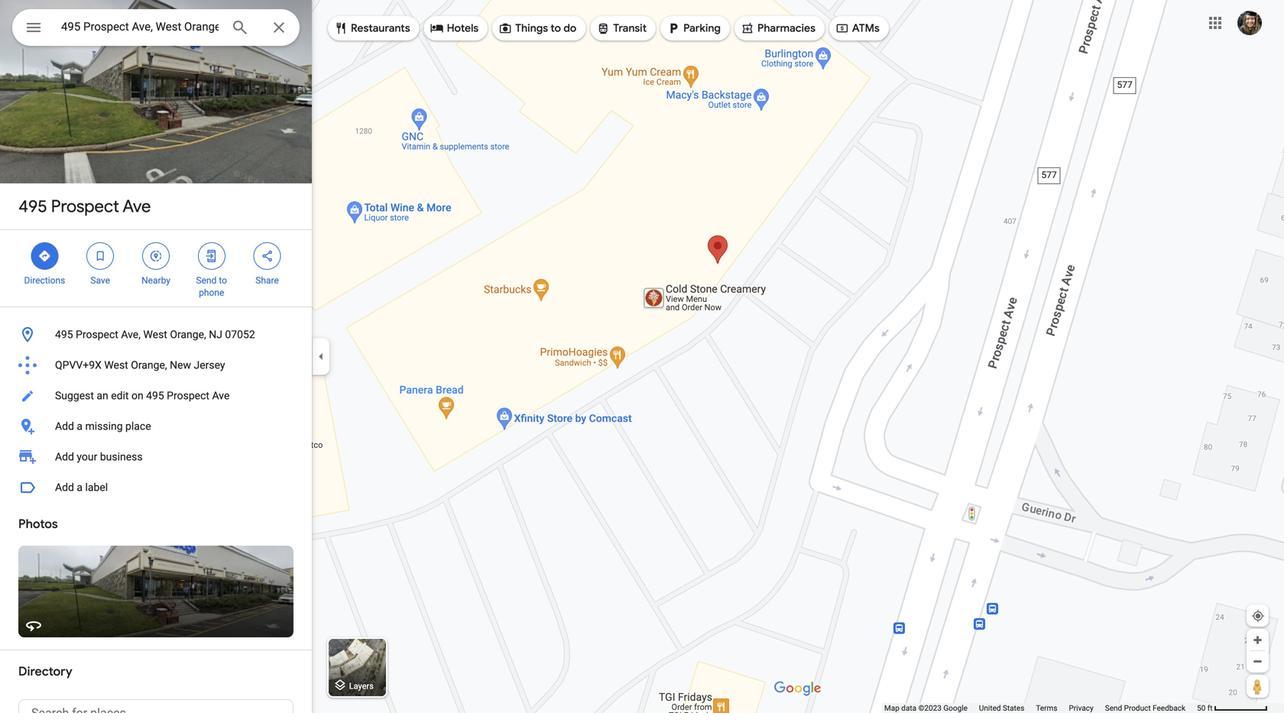 Task type: vqa. For each thing, say whether or not it's contained in the screenshot.


Task type: describe. For each thing, give the bounding box(es) containing it.
495 prospect ave, west orange, nj 07052 button
[[0, 320, 312, 350]]


[[430, 20, 444, 37]]

feedback
[[1153, 704, 1186, 713]]

 restaurants
[[334, 20, 410, 37]]

add for add a label
[[55, 481, 74, 494]]

your
[[77, 451, 97, 463]]

to inside  things to do
[[551, 21, 561, 35]]

qpvv+9x west orange, new jersey
[[55, 359, 225, 372]]

495 prospect ave main content
[[0, 0, 312, 713]]

directions
[[24, 275, 65, 286]]

map data ©2023 google
[[885, 704, 968, 713]]

495 Prospect Ave, West Orange, NJ 07052 field
[[12, 9, 300, 46]]

a for label
[[77, 481, 83, 494]]

add a missing place button
[[0, 411, 312, 442]]

terms
[[1036, 704, 1058, 713]]

2 vertical spatial 495
[[146, 390, 164, 402]]

to inside send to phone
[[219, 275, 227, 286]]

50
[[1198, 704, 1206, 713]]

 parking
[[667, 20, 721, 37]]


[[836, 20, 849, 37]]

none field inside 495 prospect ave, west orange, nj 07052 field
[[61, 18, 219, 36]]

suggest
[[55, 390, 94, 402]]

parking
[[684, 21, 721, 35]]

collapse side panel image
[[313, 348, 330, 365]]

photos
[[18, 517, 58, 532]]

07052
[[225, 328, 255, 341]]

zoom out image
[[1253, 656, 1264, 668]]

united states button
[[979, 704, 1025, 713]]

495 prospect ave, west orange, nj 07052
[[55, 328, 255, 341]]

footer inside "google maps" element
[[885, 704, 1198, 713]]

transit
[[613, 21, 647, 35]]


[[205, 248, 219, 265]]


[[149, 248, 163, 265]]

0 horizontal spatial ave
[[123, 196, 151, 217]]

send for send to phone
[[196, 275, 217, 286]]

 search field
[[12, 9, 300, 49]]

restaurants
[[351, 21, 410, 35]]

495 for 495 prospect ave
[[18, 196, 47, 217]]

phone
[[199, 288, 224, 298]]

ave inside button
[[212, 390, 230, 402]]


[[499, 20, 512, 37]]

privacy
[[1069, 704, 1094, 713]]

©2023
[[919, 704, 942, 713]]

suggest an edit on 495 prospect ave
[[55, 390, 230, 402]]

add a label button
[[0, 473, 312, 503]]

 hotels
[[430, 20, 479, 37]]

united
[[979, 704, 1001, 713]]

50 ft
[[1198, 704, 1213, 713]]

 pharmacies
[[741, 20, 816, 37]]

495 for 495 prospect ave, west orange, nj 07052
[[55, 328, 73, 341]]

states
[[1003, 704, 1025, 713]]

terms button
[[1036, 704, 1058, 713]]

place
[[125, 420, 151, 433]]

label
[[85, 481, 108, 494]]

hotels
[[447, 21, 479, 35]]

nearby
[[142, 275, 170, 286]]

privacy button
[[1069, 704, 1094, 713]]

 button
[[12, 9, 55, 49]]

qpvv+9x
[[55, 359, 102, 372]]

ave,
[[121, 328, 141, 341]]

send product feedback button
[[1106, 704, 1186, 713]]

data
[[902, 704, 917, 713]]



Task type: locate. For each thing, give the bounding box(es) containing it.
1 vertical spatial to
[[219, 275, 227, 286]]

orange, inside 495 prospect ave, west orange, nj 07052 button
[[170, 328, 206, 341]]

show street view coverage image
[[1247, 675, 1269, 698]]

qpvv+9x west orange, new jersey button
[[0, 350, 312, 381]]

nj
[[209, 328, 222, 341]]

a
[[77, 420, 83, 433], [77, 481, 83, 494]]

0 vertical spatial orange,
[[170, 328, 206, 341]]

add inside 'add a label' button
[[55, 481, 74, 494]]

prospect
[[51, 196, 119, 217], [76, 328, 118, 341], [167, 390, 210, 402]]

layers
[[349, 682, 374, 691]]


[[93, 248, 107, 265]]

1 vertical spatial send
[[1106, 704, 1123, 713]]

send to phone
[[196, 275, 227, 298]]

google
[[944, 704, 968, 713]]

google account: giulia masi  
(giulia.masi@adept.ai) image
[[1238, 11, 1262, 35]]

missing
[[85, 420, 123, 433]]

0 vertical spatial to
[[551, 21, 561, 35]]

 transit
[[597, 20, 647, 37]]

1 a from the top
[[77, 420, 83, 433]]

1 horizontal spatial west
[[143, 328, 167, 341]]

ft
[[1208, 704, 1213, 713]]

orange, down 495 prospect ave, west orange, nj 07052 button
[[131, 359, 167, 372]]


[[334, 20, 348, 37]]

do
[[564, 21, 577, 35]]

1 vertical spatial prospect
[[76, 328, 118, 341]]

0 vertical spatial west
[[143, 328, 167, 341]]

495 up qpvv+9x
[[55, 328, 73, 341]]

orange, left the nj
[[170, 328, 206, 341]]

add for add a missing place
[[55, 420, 74, 433]]

a inside button
[[77, 481, 83, 494]]

prospect up 
[[51, 196, 119, 217]]

1 vertical spatial orange,
[[131, 359, 167, 372]]

add for add your business
[[55, 451, 74, 463]]

west up edit
[[104, 359, 128, 372]]

ave up 
[[123, 196, 151, 217]]

1 horizontal spatial ave
[[212, 390, 230, 402]]

1 horizontal spatial orange,
[[170, 328, 206, 341]]

add
[[55, 420, 74, 433], [55, 451, 74, 463], [55, 481, 74, 494]]

on
[[131, 390, 144, 402]]

None field
[[61, 18, 219, 36]]

pharmacies
[[758, 21, 816, 35]]


[[24, 16, 43, 39]]

share
[[256, 275, 279, 286]]

product
[[1125, 704, 1151, 713]]


[[741, 20, 755, 37]]


[[260, 248, 274, 265]]

prospect for ave,
[[76, 328, 118, 341]]

ave
[[123, 196, 151, 217], [212, 390, 230, 402]]

orange,
[[170, 328, 206, 341], [131, 359, 167, 372]]

save
[[91, 275, 110, 286]]


[[667, 20, 681, 37]]

add a label
[[55, 481, 108, 494]]

50 ft button
[[1198, 704, 1269, 713]]

495 prospect ave
[[18, 196, 151, 217]]

0 horizontal spatial west
[[104, 359, 128, 372]]

prospect left the ave,
[[76, 328, 118, 341]]

to up phone
[[219, 275, 227, 286]]

0 vertical spatial add
[[55, 420, 74, 433]]

1 vertical spatial add
[[55, 451, 74, 463]]

1 horizontal spatial 495
[[55, 328, 73, 341]]

west
[[143, 328, 167, 341], [104, 359, 128, 372]]

495 right on on the left bottom
[[146, 390, 164, 402]]

495 up ""
[[18, 196, 47, 217]]

0 vertical spatial send
[[196, 275, 217, 286]]

google maps element
[[0, 0, 1285, 713]]

zoom in image
[[1253, 635, 1264, 646]]

prospect for ave
[[51, 196, 119, 217]]

1 vertical spatial ave
[[212, 390, 230, 402]]

send product feedback
[[1106, 704, 1186, 713]]

0 vertical spatial ave
[[123, 196, 151, 217]]

a inside button
[[77, 420, 83, 433]]

0 vertical spatial a
[[77, 420, 83, 433]]

2 add from the top
[[55, 451, 74, 463]]

2 horizontal spatial 495
[[146, 390, 164, 402]]

1 add from the top
[[55, 420, 74, 433]]

add a missing place
[[55, 420, 151, 433]]

add your business link
[[0, 442, 312, 473]]

edit
[[111, 390, 129, 402]]

prospect down the new
[[167, 390, 210, 402]]

2 vertical spatial prospect
[[167, 390, 210, 402]]


[[38, 248, 52, 265]]

send up phone
[[196, 275, 217, 286]]

1 vertical spatial 495
[[55, 328, 73, 341]]

add left 'label'
[[55, 481, 74, 494]]

suggest an edit on 495 prospect ave button
[[0, 381, 312, 411]]

footer
[[885, 704, 1198, 713]]

1 horizontal spatial to
[[551, 21, 561, 35]]

directory
[[18, 664, 72, 680]]

0 horizontal spatial to
[[219, 275, 227, 286]]

new
[[170, 359, 191, 372]]

0 vertical spatial prospect
[[51, 196, 119, 217]]

3 add from the top
[[55, 481, 74, 494]]

send inside button
[[1106, 704, 1123, 713]]

send
[[196, 275, 217, 286], [1106, 704, 1123, 713]]

0 horizontal spatial send
[[196, 275, 217, 286]]

 things to do
[[499, 20, 577, 37]]

a left 'label'
[[77, 481, 83, 494]]

1 vertical spatial a
[[77, 481, 83, 494]]

add inside add a missing place button
[[55, 420, 74, 433]]

a for missing
[[77, 420, 83, 433]]

actions for 495 prospect ave region
[[0, 230, 312, 307]]

0 horizontal spatial orange,
[[131, 359, 167, 372]]

add inside add your business link
[[55, 451, 74, 463]]

to left do
[[551, 21, 561, 35]]

jersey
[[194, 359, 225, 372]]

west right the ave,
[[143, 328, 167, 341]]


[[597, 20, 610, 37]]

495
[[18, 196, 47, 217], [55, 328, 73, 341], [146, 390, 164, 402]]

things
[[515, 21, 548, 35]]

map
[[885, 704, 900, 713]]

ave down jersey
[[212, 390, 230, 402]]

a left missing
[[77, 420, 83, 433]]

 atms
[[836, 20, 880, 37]]

an
[[97, 390, 108, 402]]

add your business
[[55, 451, 143, 463]]

show your location image
[[1252, 609, 1266, 623]]

send inside send to phone
[[196, 275, 217, 286]]

2 vertical spatial add
[[55, 481, 74, 494]]

send for send product feedback
[[1106, 704, 1123, 713]]

atms
[[853, 21, 880, 35]]

to
[[551, 21, 561, 35], [219, 275, 227, 286]]

2 a from the top
[[77, 481, 83, 494]]

footer containing map data ©2023 google
[[885, 704, 1198, 713]]

1 horizontal spatial send
[[1106, 704, 1123, 713]]

business
[[100, 451, 143, 463]]

orange, inside qpvv+9x west orange, new jersey button
[[131, 359, 167, 372]]

0 vertical spatial 495
[[18, 196, 47, 217]]

add left your
[[55, 451, 74, 463]]

send left product
[[1106, 704, 1123, 713]]

0 horizontal spatial 495
[[18, 196, 47, 217]]

1 vertical spatial west
[[104, 359, 128, 372]]

add down suggest in the left bottom of the page
[[55, 420, 74, 433]]

united states
[[979, 704, 1025, 713]]



